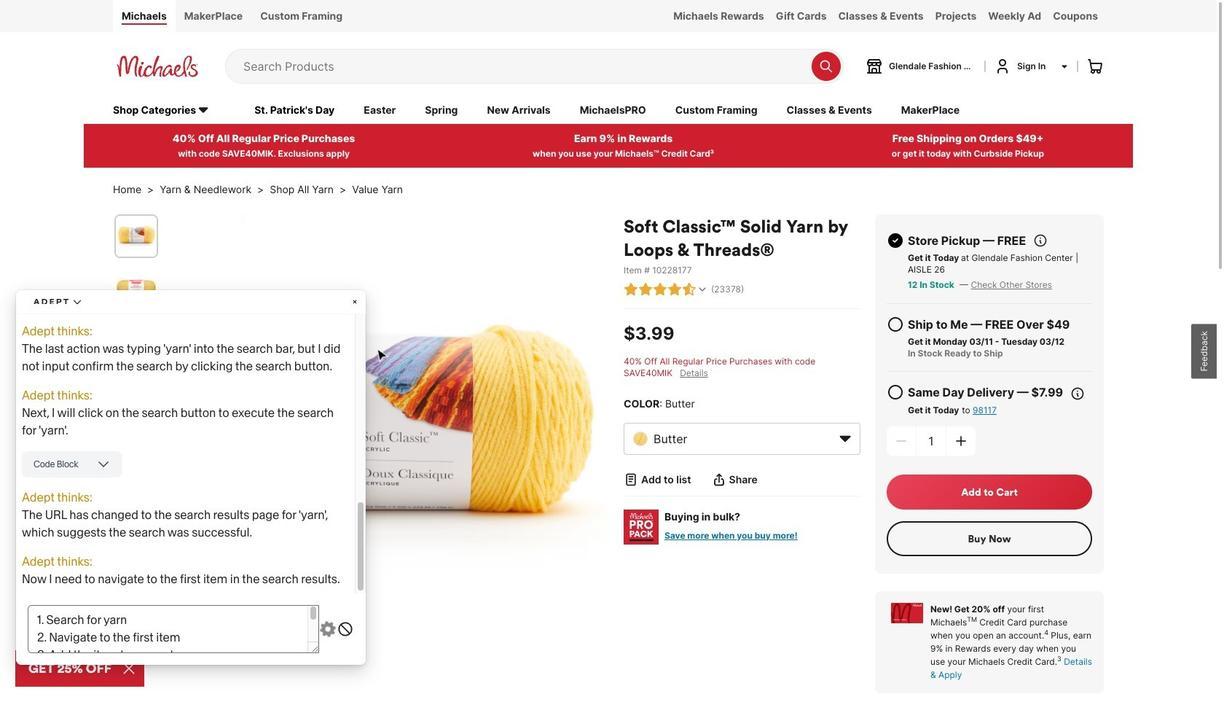 Task type: describe. For each thing, give the bounding box(es) containing it.
open samedaydelivery details modal image
[[1071, 386, 1086, 401]]

search button image
[[820, 59, 834, 74]]

button to increment counter for number stepper image
[[954, 434, 969, 448]]

Number Stepper text field
[[917, 426, 946, 456]]



Task type: locate. For each thing, give the bounding box(es) containing it.
tabler image
[[639, 282, 653, 297], [653, 282, 668, 297], [682, 282, 697, 297], [624, 472, 639, 487]]

color variant image
[[634, 431, 648, 446]]

plcc card logo image
[[892, 603, 924, 623]]

Search Input field
[[244, 49, 805, 83]]

tabler image
[[1034, 233, 1049, 248], [624, 282, 639, 297], [668, 282, 682, 297], [697, 283, 709, 295], [887, 316, 905, 333], [887, 383, 905, 401]]

soft classic&#x2122; solid yarn by loops &#x26; threads&#xae; image
[[165, 214, 610, 659], [116, 216, 157, 256], [116, 267, 157, 307], [116, 318, 157, 359], [116, 369, 157, 410], [116, 420, 157, 461]]



Task type: vqa. For each thing, say whether or not it's contained in the screenshot.
the sharpie® 12 color brush tip creative markers image
no



